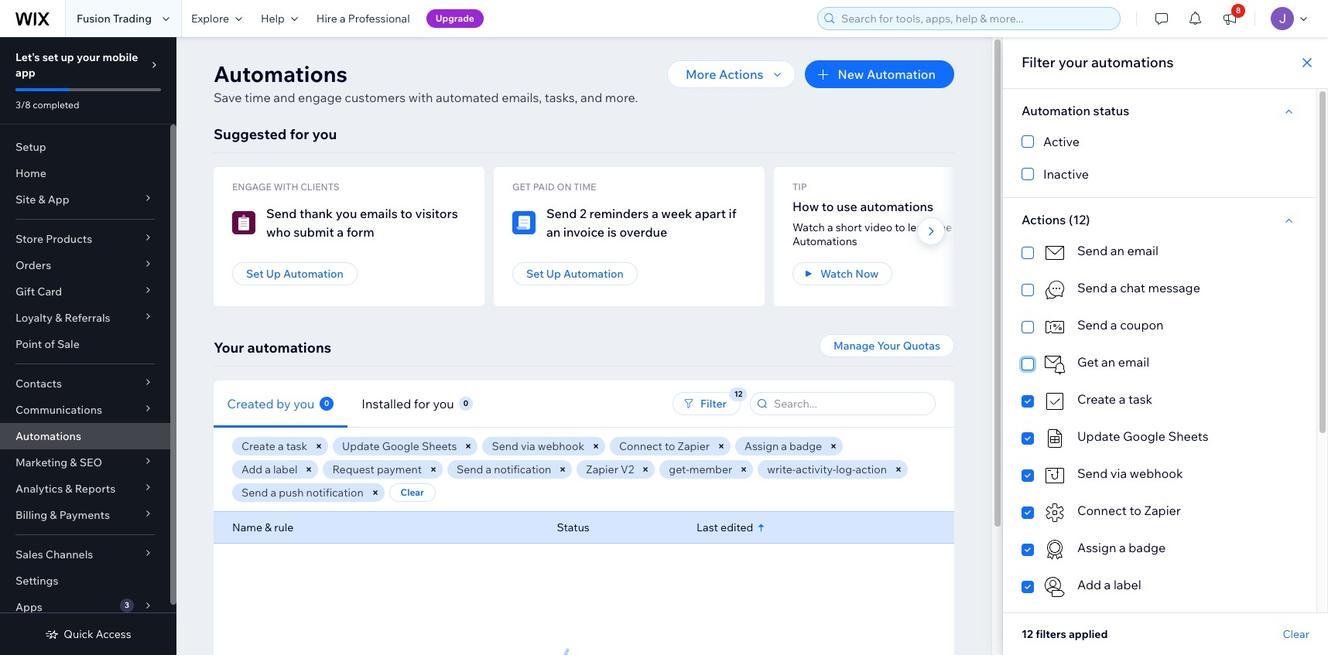 Task type: describe. For each thing, give the bounding box(es) containing it.
send via webhook inside checkbox
[[1078, 466, 1184, 482]]

Send via webhook checkbox
[[1022, 465, 1299, 488]]

category image for assign a badge
[[1044, 539, 1067, 562]]

get-member
[[669, 463, 733, 477]]

sale
[[57, 338, 80, 352]]

0 horizontal spatial update google sheets
[[342, 440, 457, 454]]

send inside checkbox
[[1078, 466, 1108, 482]]

automations inside the tip how to use automations watch a short video to learn the basics of wix automations
[[793, 235, 858, 249]]

new automation
[[838, 67, 936, 82]]

an inside send 2 reminders a week apart if an invoice is overdue
[[547, 225, 561, 240]]

payment
[[377, 463, 422, 477]]

reports
[[75, 482, 116, 496]]

store
[[15, 232, 43, 246]]

engage
[[298, 90, 342, 105]]

set
[[42, 50, 58, 64]]

store products
[[15, 232, 92, 246]]

write-activity-log-action
[[768, 463, 887, 477]]

category image for send a coupon
[[1044, 316, 1067, 339]]

a inside add a label option
[[1105, 578, 1111, 593]]

more actions button
[[668, 60, 796, 88]]

a inside the send thank you emails to visitors who submit a form
[[337, 225, 344, 240]]

& for analytics
[[65, 482, 72, 496]]

1 vertical spatial zapier
[[586, 463, 619, 477]]

a inside the tip how to use automations watch a short video to learn the basics of wix automations
[[828, 221, 834, 235]]

payments
[[59, 509, 110, 523]]

quick access button
[[45, 628, 131, 642]]

filters
[[1036, 628, 1067, 642]]

who
[[266, 225, 291, 240]]

Send an email checkbox
[[1022, 242, 1299, 265]]

send a notification
[[457, 463, 552, 477]]

seo
[[80, 456, 102, 470]]

filter for filter your automations
[[1022, 53, 1056, 71]]

create inside checkbox
[[1078, 392, 1117, 407]]

0 horizontal spatial notification
[[306, 486, 364, 500]]

loyalty & referrals
[[15, 311, 110, 325]]

your inside let's set up your mobile app
[[77, 50, 100, 64]]

inactive
[[1044, 166, 1089, 182]]

marketing & seo
[[15, 456, 102, 470]]

more actions
[[686, 67, 764, 82]]

tip how to use automations watch a short video to learn the basics of wix automations
[[793, 181, 1021, 249]]

0 horizontal spatial clear button
[[389, 484, 436, 503]]

set up automation for submit
[[246, 267, 344, 281]]

update inside update google sheets checkbox
[[1078, 429, 1121, 444]]

2 and from the left
[[581, 90, 603, 105]]

a inside assign a badge option
[[1120, 541, 1126, 556]]

0 vertical spatial connect
[[619, 440, 663, 454]]

automation down submit
[[283, 267, 344, 281]]

status
[[557, 521, 590, 535]]

0 vertical spatial assign
[[745, 440, 779, 454]]

to inside the send thank you emails to visitors who submit a form
[[401, 206, 413, 221]]

home
[[15, 166, 46, 180]]

get
[[513, 181, 531, 193]]

applied
[[1069, 628, 1108, 642]]

webhook inside checkbox
[[1130, 466, 1184, 482]]

point of sale
[[15, 338, 80, 352]]

installed for you
[[362, 396, 454, 412]]

Search for tools, apps, help & more... field
[[837, 8, 1116, 29]]

Update Google Sheets checkbox
[[1022, 427, 1299, 451]]

visitors
[[416, 206, 458, 221]]

push
[[279, 486, 304, 500]]

google inside update google sheets checkbox
[[1124, 429, 1166, 444]]

contacts
[[15, 377, 62, 391]]

setup link
[[0, 134, 170, 160]]

last edited
[[697, 521, 754, 535]]

of inside point of sale link
[[44, 338, 55, 352]]

send up name
[[242, 486, 268, 500]]

automations for automations save time and engage customers with automated emails, tasks, and more.
[[214, 60, 348, 88]]

video
[[865, 221, 893, 235]]

send down (12)
[[1078, 243, 1108, 259]]

save
[[214, 90, 242, 105]]

trading
[[113, 12, 152, 26]]

invoice
[[564, 225, 605, 240]]

message
[[1149, 280, 1201, 296]]

a inside hire a professional link
[[340, 12, 346, 26]]

coupon
[[1121, 317, 1164, 333]]

zapier inside connect to zapier option
[[1145, 503, 1182, 519]]

site & app
[[15, 193, 69, 207]]

store products button
[[0, 226, 170, 252]]

3/8 completed
[[15, 99, 79, 111]]

log-
[[837, 463, 856, 477]]

point of sale link
[[0, 331, 170, 358]]

short
[[836, 221, 862, 235]]

to inside connect to zapier option
[[1130, 503, 1142, 519]]

tab list containing created by you
[[214, 381, 591, 428]]

watch inside the tip how to use automations watch a short video to learn the basics of wix automations
[[793, 221, 825, 235]]

created
[[228, 396, 274, 412]]

send up get
[[1078, 317, 1108, 333]]

category image for create a task
[[1044, 390, 1067, 414]]

more
[[686, 67, 717, 82]]

0 vertical spatial notification
[[494, 463, 552, 477]]

0 for installed for you
[[464, 398, 469, 408]]

engage
[[232, 181, 272, 193]]

name
[[232, 521, 262, 535]]

automation up active at top
[[1022, 103, 1091, 118]]

suggested
[[214, 125, 287, 143]]

8
[[1237, 5, 1242, 15]]

a inside create a task checkbox
[[1119, 392, 1126, 407]]

send right payment
[[457, 463, 483, 477]]

watch now
[[821, 267, 879, 281]]

Get an email checkbox
[[1022, 353, 1299, 376]]

0 horizontal spatial label
[[273, 463, 298, 477]]

label inside option
[[1114, 578, 1142, 593]]

billing
[[15, 509, 47, 523]]

explore
[[191, 12, 229, 26]]

send up "send a notification"
[[492, 440, 519, 454]]

up
[[61, 50, 74, 64]]

marketing & seo button
[[0, 450, 170, 476]]

created by you
[[228, 396, 315, 412]]

site
[[15, 193, 36, 207]]

0 horizontal spatial connect to zapier
[[619, 440, 710, 454]]

0 horizontal spatial update
[[342, 440, 380, 454]]

0 vertical spatial automations
[[1092, 53, 1174, 71]]

0 horizontal spatial send via webhook
[[492, 440, 585, 454]]

sidebar element
[[0, 37, 177, 656]]

emails,
[[502, 90, 542, 105]]

set up automation button for submit
[[232, 263, 358, 286]]

Active checkbox
[[1022, 132, 1299, 151]]

assign inside assign a badge option
[[1078, 541, 1117, 556]]

a inside send 2 reminders a week apart if an invoice is overdue
[[652, 206, 659, 221]]

point
[[15, 338, 42, 352]]

loyalty
[[15, 311, 53, 325]]

0 horizontal spatial sheets
[[422, 440, 457, 454]]

overdue
[[620, 225, 668, 240]]

0 vertical spatial badge
[[790, 440, 822, 454]]

0 horizontal spatial assign a badge
[[745, 440, 822, 454]]

basics
[[955, 221, 987, 235]]

1 horizontal spatial clear button
[[1284, 628, 1310, 642]]

Create a task checkbox
[[1022, 390, 1299, 414]]

more.
[[605, 90, 638, 105]]

automation status
[[1022, 103, 1130, 118]]

for for installed
[[414, 396, 430, 412]]

last
[[697, 521, 719, 535]]

1 vertical spatial task
[[286, 440, 307, 454]]

& for site
[[38, 193, 45, 207]]

time
[[574, 181, 597, 193]]

category image for get an email
[[1044, 353, 1067, 376]]

products
[[46, 232, 92, 246]]

home link
[[0, 160, 170, 187]]

week
[[662, 206, 692, 221]]

let's
[[15, 50, 40, 64]]

you for send
[[336, 206, 357, 221]]

category image for send 2 reminders a week apart if an invoice is overdue
[[513, 211, 536, 235]]

to left learn
[[895, 221, 906, 235]]

paid
[[533, 181, 555, 193]]

automations inside the tip how to use automations watch a short video to learn the basics of wix automations
[[861, 199, 934, 214]]

0 horizontal spatial webhook
[[538, 440, 585, 454]]

on
[[557, 181, 572, 193]]

tasks,
[[545, 90, 578, 105]]

watch now button
[[793, 263, 893, 286]]

1 your from the left
[[214, 339, 244, 357]]

12 filters applied
[[1022, 628, 1108, 642]]

automations link
[[0, 424, 170, 450]]



Task type: vqa. For each thing, say whether or not it's contained in the screenshot.
Services & Events link
no



Task type: locate. For each thing, give the bounding box(es) containing it.
actions inside dropdown button
[[719, 67, 764, 82]]

0 horizontal spatial set
[[246, 267, 264, 281]]

get
[[1078, 355, 1099, 370]]

you right "installed"
[[433, 396, 454, 412]]

1 vertical spatial add
[[1078, 578, 1102, 593]]

1 vertical spatial clear
[[1284, 628, 1310, 642]]

send a coupon
[[1078, 317, 1164, 333]]

actions right wix
[[1022, 212, 1067, 228]]

you for installed
[[433, 396, 454, 412]]

0 vertical spatial assign a badge
[[745, 440, 822, 454]]

set up automation down the "who"
[[246, 267, 344, 281]]

1 vertical spatial an
[[1111, 243, 1125, 259]]

1 vertical spatial via
[[1111, 466, 1128, 482]]

& inside loyalty & referrals popup button
[[55, 311, 62, 325]]

& right loyalty
[[55, 311, 62, 325]]

send a chat message
[[1078, 280, 1201, 296]]

up for send thank you emails to visitors who submit a form
[[266, 267, 281, 281]]

apart
[[695, 206, 726, 221]]

assign up the write- at the bottom right of the page
[[745, 440, 779, 454]]

clear for left clear button
[[401, 487, 424, 499]]

send inside the send thank you emails to visitors who submit a form
[[266, 206, 297, 221]]

2 set from the left
[[527, 267, 544, 281]]

0 horizontal spatial clear
[[401, 487, 424, 499]]

clear for clear button to the right
[[1284, 628, 1310, 642]]

an up chat
[[1111, 243, 1125, 259]]

0 vertical spatial an
[[547, 225, 561, 240]]

emails
[[360, 206, 398, 221]]

1 horizontal spatial sheets
[[1169, 429, 1209, 444]]

automations inside the automations save time and engage customers with automated emails, tasks, and more.
[[214, 60, 348, 88]]

send left chat
[[1078, 280, 1108, 296]]

fusion trading
[[77, 12, 152, 26]]

create down get
[[1078, 392, 1117, 407]]

actions right 'more'
[[719, 67, 764, 82]]

billing & payments button
[[0, 503, 170, 529]]

1 horizontal spatial and
[[581, 90, 603, 105]]

connect to zapier down send via webhook checkbox
[[1078, 503, 1182, 519]]

& left 'reports'
[[65, 482, 72, 496]]

send inside option
[[1078, 280, 1108, 296]]

set up automation button for an
[[513, 263, 638, 286]]

and
[[274, 90, 295, 105], [581, 90, 603, 105]]

send down update google sheets checkbox on the right bottom of the page
[[1078, 466, 1108, 482]]

2 vertical spatial zapier
[[1145, 503, 1182, 519]]

& for loyalty
[[55, 311, 62, 325]]

quotas
[[903, 339, 941, 353]]

email for send an email
[[1128, 243, 1159, 259]]

0 vertical spatial clear
[[401, 487, 424, 499]]

0 horizontal spatial automations
[[247, 339, 331, 357]]

1 horizontal spatial set
[[527, 267, 544, 281]]

to left use
[[822, 199, 834, 214]]

category image for send thank you emails to visitors who submit a form
[[232, 211, 256, 235]]

task
[[1129, 392, 1153, 407], [286, 440, 307, 454]]

1 and from the left
[[274, 90, 295, 105]]

category image
[[1044, 242, 1067, 265], [1044, 279, 1067, 302], [1044, 390, 1067, 414], [1044, 539, 1067, 562], [1044, 576, 1067, 599]]

update google sheets down create a task checkbox
[[1078, 429, 1209, 444]]

up
[[266, 267, 281, 281], [546, 267, 561, 281]]

apps
[[15, 601, 42, 615]]

0 horizontal spatial zapier
[[586, 463, 619, 477]]

automations up video on the top
[[861, 199, 934, 214]]

0 horizontal spatial 0
[[324, 398, 329, 408]]

marketing
[[15, 456, 68, 470]]

update google sheets up payment
[[342, 440, 457, 454]]

customers
[[345, 90, 406, 105]]

how
[[793, 199, 819, 214]]

1 horizontal spatial send via webhook
[[1078, 466, 1184, 482]]

list containing how to use automations
[[214, 167, 1326, 307]]

automations up 'time'
[[214, 60, 348, 88]]

to down send via webhook checkbox
[[1130, 503, 1142, 519]]

2 horizontal spatial zapier
[[1145, 503, 1182, 519]]

manage your quotas
[[834, 339, 941, 353]]

you down engage
[[312, 125, 337, 143]]

email inside checkbox
[[1128, 243, 1159, 259]]

sheets up payment
[[422, 440, 457, 454]]

analytics & reports button
[[0, 476, 170, 503]]

manage
[[834, 339, 875, 353]]

automation right new at the right top of page
[[867, 67, 936, 82]]

set up automation button
[[232, 263, 358, 286], [513, 263, 638, 286]]

1 horizontal spatial set up automation
[[527, 267, 624, 281]]

& left rule
[[265, 521, 272, 535]]

send inside send 2 reminders a week apart if an invoice is overdue
[[547, 206, 577, 221]]

& right billing
[[50, 509, 57, 523]]

Send a coupon checkbox
[[1022, 316, 1299, 339]]

1 horizontal spatial notification
[[494, 463, 552, 477]]

to right emails
[[401, 206, 413, 221]]

use
[[837, 199, 858, 214]]

update google sheets inside checkbox
[[1078, 429, 1209, 444]]

1 vertical spatial assign
[[1078, 541, 1117, 556]]

category image
[[232, 211, 256, 235], [513, 211, 536, 235], [1044, 316, 1067, 339], [1044, 353, 1067, 376], [1044, 427, 1067, 451], [1044, 465, 1067, 488], [1044, 502, 1067, 525]]

1 horizontal spatial clear
[[1284, 628, 1310, 642]]

0 vertical spatial create
[[1078, 392, 1117, 407]]

connect up v2
[[619, 440, 663, 454]]

mobile
[[103, 50, 138, 64]]

0 horizontal spatial set up automation button
[[232, 263, 358, 286]]

google down create a task checkbox
[[1124, 429, 1166, 444]]

2 vertical spatial automations
[[15, 430, 81, 444]]

&
[[38, 193, 45, 207], [55, 311, 62, 325], [70, 456, 77, 470], [65, 482, 72, 496], [50, 509, 57, 523], [265, 521, 272, 535]]

member
[[690, 463, 733, 477]]

you right by
[[294, 396, 315, 412]]

3
[[125, 601, 129, 611]]

1 horizontal spatial assign a badge
[[1078, 541, 1166, 556]]

settings link
[[0, 568, 170, 595]]

category image for connect to zapier
[[1044, 502, 1067, 525]]

1 horizontal spatial 0
[[464, 398, 469, 408]]

you inside the send thank you emails to visitors who submit a form
[[336, 206, 357, 221]]

your right up
[[77, 50, 100, 64]]

add a label inside option
[[1078, 578, 1142, 593]]

2 horizontal spatial automations
[[1092, 53, 1174, 71]]

manage your quotas button
[[820, 335, 955, 358]]

rule
[[274, 521, 294, 535]]

add up applied
[[1078, 578, 1102, 593]]

0 vertical spatial zapier
[[678, 440, 710, 454]]

& inside marketing & seo dropdown button
[[70, 456, 77, 470]]

0 horizontal spatial for
[[290, 125, 309, 143]]

set for send thank you emails to visitors who submit a form
[[246, 267, 264, 281]]

1 vertical spatial automations
[[793, 235, 858, 249]]

0 horizontal spatial google
[[382, 440, 420, 454]]

google up payment
[[382, 440, 420, 454]]

8 button
[[1213, 0, 1247, 37]]

1 horizontal spatial update google sheets
[[1078, 429, 1209, 444]]

& inside site & app dropdown button
[[38, 193, 45, 207]]

edited
[[721, 521, 754, 535]]

task down by
[[286, 440, 307, 454]]

sheets
[[1169, 429, 1209, 444], [422, 440, 457, 454]]

update down create a task checkbox
[[1078, 429, 1121, 444]]

category image for send a chat message
[[1044, 279, 1067, 302]]

Search... field
[[770, 393, 931, 415]]

to up the get-
[[665, 440, 676, 454]]

Connect to Zapier checkbox
[[1022, 502, 1299, 525]]

1 horizontal spatial up
[[546, 267, 561, 281]]

badge down connect to zapier option
[[1129, 541, 1166, 556]]

1 horizontal spatial add
[[1078, 578, 1102, 593]]

automations up watch now button
[[793, 235, 858, 249]]

via up "send a notification"
[[521, 440, 536, 454]]

automations inside the sidebar 'element'
[[15, 430, 81, 444]]

billing & payments
[[15, 509, 110, 523]]

category image for send via webhook
[[1044, 465, 1067, 488]]

0 horizontal spatial badge
[[790, 440, 822, 454]]

your up created
[[214, 339, 244, 357]]

contacts button
[[0, 371, 170, 397]]

2 0 from the left
[[464, 398, 469, 408]]

automation down invoice
[[564, 267, 624, 281]]

watch down how
[[793, 221, 825, 235]]

send via webhook up "send a notification"
[[492, 440, 585, 454]]

is
[[608, 225, 617, 240]]

assign a badge up the write- at the bottom right of the page
[[745, 440, 822, 454]]

0 horizontal spatial actions
[[719, 67, 764, 82]]

email up send a chat message
[[1128, 243, 1159, 259]]

1 horizontal spatial add a label
[[1078, 578, 1142, 593]]

email down coupon
[[1119, 355, 1150, 370]]

you for created
[[294, 396, 315, 412]]

& for name
[[265, 521, 272, 535]]

filter up member
[[701, 397, 727, 411]]

webhook down update google sheets checkbox on the right bottom of the page
[[1130, 466, 1184, 482]]

an for send
[[1111, 243, 1125, 259]]

1 horizontal spatial zapier
[[678, 440, 710, 454]]

create a task down created by you
[[242, 440, 307, 454]]

automations up marketing
[[15, 430, 81, 444]]

via
[[521, 440, 536, 454], [1111, 466, 1128, 482]]

an right get
[[1102, 355, 1116, 370]]

set up automation button down invoice
[[513, 263, 638, 286]]

0 right installed for you
[[464, 398, 469, 408]]

& left seo
[[70, 456, 77, 470]]

1 category image from the top
[[1044, 242, 1067, 265]]

new
[[838, 67, 864, 82]]

list
[[214, 167, 1326, 307]]

1 vertical spatial email
[[1119, 355, 1150, 370]]

1 horizontal spatial badge
[[1129, 541, 1166, 556]]

badge up activity-
[[790, 440, 822, 454]]

send via webhook down update google sheets checkbox on the right bottom of the page
[[1078, 466, 1184, 482]]

zapier v2
[[586, 463, 634, 477]]

0 vertical spatial task
[[1129, 392, 1153, 407]]

v2
[[621, 463, 634, 477]]

automations up status at the right of the page
[[1092, 53, 1174, 71]]

0 for created by you
[[324, 398, 329, 408]]

assign a badge inside assign a badge option
[[1078, 541, 1166, 556]]

3/8
[[15, 99, 31, 111]]

filter up automation status
[[1022, 53, 1056, 71]]

gift card
[[15, 285, 62, 299]]

0 vertical spatial clear button
[[389, 484, 436, 503]]

orders
[[15, 259, 51, 273]]

add up send a push notification
[[242, 463, 263, 477]]

1 set up automation button from the left
[[232, 263, 358, 286]]

1 vertical spatial webhook
[[1130, 466, 1184, 482]]

connect down send via webhook checkbox
[[1078, 503, 1127, 519]]

add a label up applied
[[1078, 578, 1142, 593]]

via down update google sheets checkbox on the right bottom of the page
[[1111, 466, 1128, 482]]

& inside analytics & reports popup button
[[65, 482, 72, 496]]

0
[[324, 398, 329, 408], [464, 398, 469, 408]]

1 vertical spatial watch
[[821, 267, 853, 281]]

0 horizontal spatial add a label
[[242, 463, 298, 477]]

task inside checkbox
[[1129, 392, 1153, 407]]

create a task down get an email at bottom
[[1078, 392, 1153, 407]]

assign a badge down connect to zapier option
[[1078, 541, 1166, 556]]

an for get
[[1102, 355, 1116, 370]]

zapier left v2
[[586, 463, 619, 477]]

with
[[274, 181, 298, 193]]

4 category image from the top
[[1044, 539, 1067, 562]]

2 vertical spatial automations
[[247, 339, 331, 357]]

badge
[[790, 440, 822, 454], [1129, 541, 1166, 556]]

label up the push
[[273, 463, 298, 477]]

your up automation status
[[1059, 53, 1089, 71]]

upgrade
[[436, 12, 475, 24]]

task down get an email 'option'
[[1129, 392, 1153, 407]]

update
[[1078, 429, 1121, 444], [342, 440, 380, 454]]

1 vertical spatial create a task
[[242, 440, 307, 454]]

hire
[[317, 12, 338, 26]]

connect inside option
[[1078, 503, 1127, 519]]

Inactive checkbox
[[1022, 165, 1299, 184]]

1 vertical spatial notification
[[306, 486, 364, 500]]

app
[[15, 66, 35, 80]]

3 category image from the top
[[1044, 390, 1067, 414]]

for inside tab list
[[414, 396, 430, 412]]

1 vertical spatial add a label
[[1078, 578, 1142, 593]]

clear inside button
[[401, 487, 424, 499]]

0 horizontal spatial create
[[242, 440, 276, 454]]

of left sale
[[44, 338, 55, 352]]

set up automation for an
[[527, 267, 624, 281]]

watch inside button
[[821, 267, 853, 281]]

learn
[[908, 221, 934, 235]]

category image for update google sheets
[[1044, 427, 1067, 451]]

send an email
[[1078, 243, 1159, 259]]

setup
[[15, 140, 46, 154]]

1 vertical spatial automations
[[861, 199, 934, 214]]

0 vertical spatial create a task
[[1078, 392, 1153, 407]]

activity-
[[796, 463, 837, 477]]

send thank you emails to visitors who submit a form
[[266, 206, 458, 240]]

1 set up automation from the left
[[246, 267, 344, 281]]

connect to zapier up the get-
[[619, 440, 710, 454]]

google
[[1124, 429, 1166, 444], [382, 440, 420, 454]]

1 horizontal spatial connect to zapier
[[1078, 503, 1182, 519]]

watch left now on the top of the page
[[821, 267, 853, 281]]

for for suggested
[[290, 125, 309, 143]]

help button
[[252, 0, 307, 37]]

assign
[[745, 440, 779, 454], [1078, 541, 1117, 556]]

1 horizontal spatial assign
[[1078, 541, 1117, 556]]

set
[[246, 267, 264, 281], [527, 267, 544, 281]]

1 up from the left
[[266, 267, 281, 281]]

an inside get an email 'option'
[[1102, 355, 1116, 370]]

2 set up automation from the left
[[527, 267, 624, 281]]

1 horizontal spatial webhook
[[1130, 466, 1184, 482]]

up for send 2 reminders a week apart if an invoice is overdue
[[546, 267, 561, 281]]

1 vertical spatial filter
[[701, 397, 727, 411]]

filter
[[1022, 53, 1056, 71], [701, 397, 727, 411]]

for down engage
[[290, 125, 309, 143]]

0 right by
[[324, 398, 329, 408]]

hire a professional link
[[307, 0, 419, 37]]

0 vertical spatial filter
[[1022, 53, 1056, 71]]

sales channels
[[15, 548, 93, 562]]

automations save time and engage customers with automated emails, tasks, and more.
[[214, 60, 638, 105]]

& for billing
[[50, 509, 57, 523]]

0 vertical spatial watch
[[793, 221, 825, 235]]

1 0 from the left
[[324, 398, 329, 408]]

sheets down create a task checkbox
[[1169, 429, 1209, 444]]

your inside button
[[878, 339, 901, 353]]

0 horizontal spatial automations
[[15, 430, 81, 444]]

1 vertical spatial badge
[[1129, 541, 1166, 556]]

1 horizontal spatial connect
[[1078, 503, 1127, 519]]

and right 'time'
[[274, 90, 295, 105]]

you up form
[[336, 206, 357, 221]]

0 vertical spatial automations
[[214, 60, 348, 88]]

filter for filter
[[701, 397, 727, 411]]

send left 2
[[547, 206, 577, 221]]

email inside 'option'
[[1119, 355, 1150, 370]]

update up request
[[342, 440, 380, 454]]

2 set up automation button from the left
[[513, 263, 638, 286]]

0 vertical spatial actions
[[719, 67, 764, 82]]

connect
[[619, 440, 663, 454], [1078, 503, 1127, 519]]

5 category image from the top
[[1044, 576, 1067, 599]]

1 vertical spatial assign a badge
[[1078, 541, 1166, 556]]

category image for send an email
[[1044, 242, 1067, 265]]

you for suggested
[[312, 125, 337, 143]]

actions
[[719, 67, 764, 82], [1022, 212, 1067, 228]]

Add a label checkbox
[[1022, 576, 1299, 599]]

& inside billing & payments popup button
[[50, 509, 57, 523]]

you
[[312, 125, 337, 143], [336, 206, 357, 221], [294, 396, 315, 412], [433, 396, 454, 412]]

1 vertical spatial for
[[414, 396, 430, 412]]

0 horizontal spatial of
[[44, 338, 55, 352]]

0 vertical spatial add
[[242, 463, 263, 477]]

of left wix
[[989, 221, 1000, 235]]

clients
[[301, 181, 340, 193]]

sheets inside checkbox
[[1169, 429, 1209, 444]]

& right site
[[38, 193, 45, 207]]

2 vertical spatial an
[[1102, 355, 1116, 370]]

for right "installed"
[[414, 396, 430, 412]]

badge inside option
[[1129, 541, 1166, 556]]

your automations
[[214, 339, 331, 357]]

1 horizontal spatial update
[[1078, 429, 1121, 444]]

connect to zapier inside option
[[1078, 503, 1182, 519]]

automations for automations
[[15, 430, 81, 444]]

category image for add a label
[[1044, 576, 1067, 599]]

reminders
[[590, 206, 649, 221]]

send a push notification
[[242, 486, 364, 500]]

tab list
[[214, 381, 591, 428]]

create down created
[[242, 440, 276, 454]]

2 your from the left
[[878, 339, 901, 353]]

add a label up the push
[[242, 463, 298, 477]]

add inside option
[[1078, 578, 1102, 593]]

2 category image from the top
[[1044, 279, 1067, 302]]

assign down connect to zapier option
[[1078, 541, 1117, 556]]

0 vertical spatial add a label
[[242, 463, 298, 477]]

communications
[[15, 403, 102, 417]]

0 horizontal spatial via
[[521, 440, 536, 454]]

thank
[[300, 206, 333, 221]]

via inside checkbox
[[1111, 466, 1128, 482]]

let's set up your mobile app
[[15, 50, 138, 80]]

send
[[266, 206, 297, 221], [547, 206, 577, 221], [1078, 243, 1108, 259], [1078, 280, 1108, 296], [1078, 317, 1108, 333], [492, 440, 519, 454], [457, 463, 483, 477], [1078, 466, 1108, 482], [242, 486, 268, 500]]

of inside the tip how to use automations watch a short video to learn the basics of wix automations
[[989, 221, 1000, 235]]

Send a chat message checkbox
[[1022, 279, 1299, 302]]

0 horizontal spatial your
[[214, 339, 244, 357]]

1 horizontal spatial your
[[878, 339, 901, 353]]

0 horizontal spatial filter
[[701, 397, 727, 411]]

an inside send an email checkbox
[[1111, 243, 1125, 259]]

write-
[[768, 463, 796, 477]]

Assign a badge checkbox
[[1022, 539, 1299, 562]]

set up automation button down the "who"
[[232, 263, 358, 286]]

0 vertical spatial webhook
[[538, 440, 585, 454]]

your left quotas
[[878, 339, 901, 353]]

set up automation down invoice
[[527, 267, 624, 281]]

1 vertical spatial of
[[44, 338, 55, 352]]

0 vertical spatial for
[[290, 125, 309, 143]]

1 horizontal spatial for
[[414, 396, 430, 412]]

automations up by
[[247, 339, 331, 357]]

& for marketing
[[70, 456, 77, 470]]

1 horizontal spatial filter
[[1022, 53, 1056, 71]]

0 horizontal spatial add
[[242, 463, 263, 477]]

2 up from the left
[[546, 267, 561, 281]]

1 vertical spatial clear button
[[1284, 628, 1310, 642]]

a inside send a coupon checkbox
[[1111, 317, 1118, 333]]

1 set from the left
[[246, 267, 264, 281]]

app
[[48, 193, 69, 207]]

0 horizontal spatial create a task
[[242, 440, 307, 454]]

0 horizontal spatial connect
[[619, 440, 663, 454]]

1 vertical spatial connect
[[1078, 503, 1127, 519]]

create a task inside checkbox
[[1078, 392, 1153, 407]]

zapier down send via webhook checkbox
[[1145, 503, 1182, 519]]

and left more.
[[581, 90, 603, 105]]

1 vertical spatial send via webhook
[[1078, 466, 1184, 482]]

zapier up get-member
[[678, 440, 710, 454]]

webhook up "send a notification"
[[538, 440, 585, 454]]

set up automation
[[246, 267, 344, 281], [527, 267, 624, 281]]

a inside send a chat message option
[[1111, 280, 1118, 296]]

set for send 2 reminders a week apart if an invoice is overdue
[[527, 267, 544, 281]]

email for get an email
[[1119, 355, 1150, 370]]

analytics
[[15, 482, 63, 496]]

1 vertical spatial actions
[[1022, 212, 1067, 228]]

1 horizontal spatial your
[[1059, 53, 1089, 71]]

send up the "who"
[[266, 206, 297, 221]]

your
[[77, 50, 100, 64], [1059, 53, 1089, 71]]

filter inside "button"
[[701, 397, 727, 411]]

label down assign a badge option
[[1114, 578, 1142, 593]]

1 vertical spatial connect to zapier
[[1078, 503, 1182, 519]]

if
[[729, 206, 737, 221]]

an left invoice
[[547, 225, 561, 240]]

1 vertical spatial create
[[242, 440, 276, 454]]

0 vertical spatial via
[[521, 440, 536, 454]]

settings
[[15, 575, 58, 589]]



